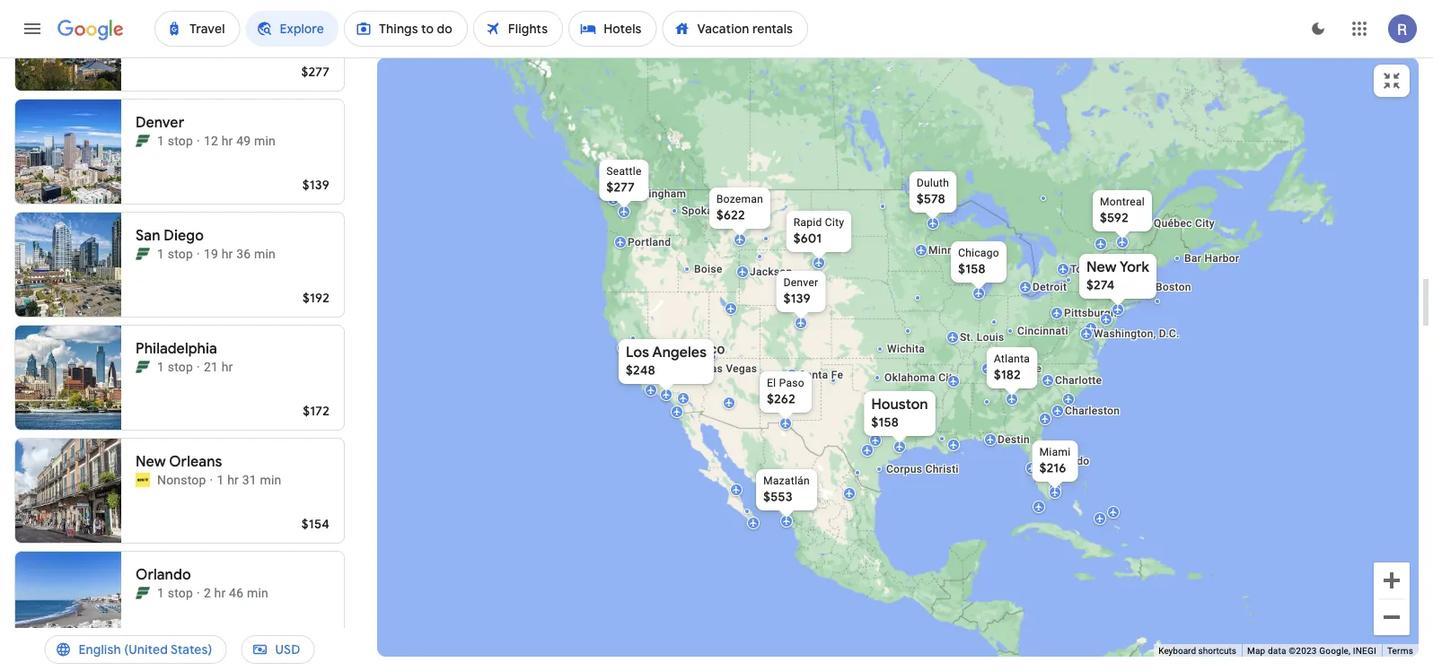 Task type: locate. For each thing, give the bounding box(es) containing it.
min right 49
[[254, 133, 276, 148]]

detroit
[[1033, 281, 1067, 294]]

map
[[1247, 646, 1266, 657]]

0 vertical spatial new
[[1087, 258, 1117, 277]]

578 US dollars text field
[[917, 191, 945, 207]]

frontier image up the english (united states) at the bottom of the page
[[136, 586, 150, 601]]

spokane
[[682, 205, 725, 217]]

1 left 2
[[157, 586, 164, 601]]

bozeman $622
[[717, 193, 763, 224]]

jackson
[[750, 266, 792, 278]]

min right 46 at the bottom left
[[247, 586, 268, 601]]

charlotte
[[1055, 374, 1102, 387]]

$154
[[302, 516, 330, 533]]

1 horizontal spatial new
[[1087, 258, 1117, 277]]

553 US dollars text field
[[763, 489, 793, 506]]

frontier image down san diego at the top left of the page
[[136, 247, 150, 261]]

$158 down chicago
[[958, 261, 986, 277]]

1 horizontal spatial orlando
[[1050, 455, 1090, 468]]

christi
[[925, 463, 959, 476]]

orlando up (united
[[136, 566, 191, 585]]

hr for denver
[[221, 133, 233, 148]]

1 stop left 2
[[157, 586, 193, 601]]

4 stop from the top
[[168, 586, 193, 601]]

frontier image for philadelphia
[[136, 360, 150, 374]]

277 US dollars text field
[[606, 180, 635, 196]]

1 horizontal spatial san
[[631, 341, 657, 358]]

stop for philadelphia
[[168, 360, 193, 374]]

chicago $158
[[958, 247, 999, 277]]

2
[[204, 586, 211, 601]]

1 1 stop from the top
[[157, 133, 193, 148]]

frontier image down philadelphia
[[136, 360, 150, 374]]

4 1 stop from the top
[[157, 586, 193, 601]]

usd button
[[241, 629, 315, 672]]

622 US dollars text field
[[717, 207, 745, 224]]

3 1 stop from the top
[[157, 360, 193, 374]]

destin
[[998, 434, 1030, 446]]

1 vertical spatial orlando
[[136, 566, 191, 585]]

1 vertical spatial san
[[631, 341, 657, 358]]

0 horizontal spatial $139
[[302, 177, 330, 193]]

 image
[[210, 471, 213, 489]]

1 horizontal spatial $277
[[606, 180, 635, 196]]

change appearance image
[[1297, 7, 1340, 50]]

1 vertical spatial $139
[[784, 291, 811, 307]]

states)
[[171, 642, 212, 658]]

los
[[626, 343, 649, 362]]

2 stop from the top
[[168, 246, 193, 261]]

1 horizontal spatial denver
[[784, 277, 818, 289]]

oklahoma
[[885, 372, 936, 384]]

san left "diego"
[[136, 227, 160, 245]]

$158 inside chicago $158
[[958, 261, 986, 277]]

city
[[825, 216, 844, 229], [1195, 217, 1215, 230], [939, 372, 958, 384]]

duluth $578
[[917, 177, 949, 207]]

washington, d.c.
[[1094, 328, 1180, 340]]

0 horizontal spatial $277
[[301, 64, 330, 80]]

hr for orlando
[[214, 586, 226, 601]]

washington,
[[1094, 328, 1156, 340]]

min right "36"
[[254, 246, 276, 261]]

1 stop for san diego
[[157, 246, 193, 261]]

0 vertical spatial frontier image
[[136, 247, 150, 261]]

toronto
[[1070, 263, 1109, 276]]

1 vertical spatial $158
[[871, 415, 899, 431]]

san inside map region
[[631, 341, 657, 358]]

1 frontier image from the top
[[136, 247, 150, 261]]

1 stop from the top
[[168, 133, 193, 148]]

hr right 19
[[221, 246, 233, 261]]

frontier image for orlando
[[136, 586, 150, 601]]

denver up frontier image
[[136, 114, 184, 132]]

0 vertical spatial $158
[[958, 261, 986, 277]]

0 vertical spatial $277
[[301, 64, 330, 80]]

1
[[157, 133, 164, 148], [157, 246, 164, 261], [157, 360, 164, 374], [217, 473, 224, 488], [157, 586, 164, 601]]

city right québec
[[1195, 217, 1215, 230]]

san
[[136, 227, 160, 245], [631, 341, 657, 358]]

corpus
[[886, 463, 923, 476]]

1 stop down san diego at the top left of the page
[[157, 246, 193, 261]]

st. louis
[[960, 331, 1004, 344]]

36
[[236, 246, 251, 261]]

bellingham
[[629, 188, 686, 200]]

2 frontier image from the top
[[136, 360, 150, 374]]

21 hr
[[204, 360, 233, 374]]

$158 for houston
[[871, 415, 899, 431]]

(united
[[124, 642, 168, 658]]

1 stop right frontier image
[[157, 133, 193, 148]]

$277
[[301, 64, 330, 80], [606, 180, 635, 196]]

0 horizontal spatial denver
[[136, 114, 184, 132]]

0 vertical spatial $139
[[302, 177, 330, 193]]

1 vertical spatial $277
[[606, 180, 635, 196]]

$158 down houston
[[871, 415, 899, 431]]

192 US dollars text field
[[303, 290, 330, 306]]

québec
[[1154, 217, 1192, 230]]

0 horizontal spatial $158
[[871, 415, 899, 431]]

stop left 2
[[168, 586, 193, 601]]

0 vertical spatial orlando
[[1050, 455, 1090, 468]]

stop down philadelphia
[[168, 360, 193, 374]]

$158 inside houston $158
[[871, 415, 899, 431]]

houston
[[871, 396, 928, 414]]

hr left 31
[[227, 473, 239, 488]]

minneapolis
[[929, 244, 991, 257]]

$158 for chicago
[[958, 261, 986, 277]]

diego
[[164, 227, 204, 245]]

220 US dollars text field
[[300, 629, 330, 646]]

miami
[[1039, 446, 1071, 459]]

0 vertical spatial san
[[136, 227, 160, 245]]

angeles
[[652, 343, 707, 362]]

248 US dollars text field
[[626, 363, 655, 379]]

el
[[767, 377, 776, 390]]

182 US dollars text field
[[994, 367, 1021, 383]]

1 vertical spatial new
[[136, 453, 166, 471]]

1 vertical spatial frontier image
[[136, 360, 150, 374]]

$139
[[302, 177, 330, 193], [784, 291, 811, 307]]

city inside rapid city $601
[[825, 216, 844, 229]]

denver up $139 text field
[[784, 277, 818, 289]]

0 horizontal spatial san
[[136, 227, 160, 245]]

0 horizontal spatial new
[[136, 453, 166, 471]]

172 US dollars text field
[[303, 403, 330, 419]]

city right oklahoma
[[939, 372, 958, 384]]

1 down philadelphia
[[157, 360, 164, 374]]

$592
[[1100, 210, 1129, 226]]

bar harbor
[[1184, 252, 1240, 265]]

orlando
[[1050, 455, 1090, 468], [136, 566, 191, 585]]

corpus christi
[[886, 463, 959, 476]]

san up $248 text box
[[631, 341, 657, 358]]

stop left 12
[[168, 133, 193, 148]]

new up spirit icon
[[136, 453, 166, 471]]

1 stop
[[157, 133, 193, 148], [157, 246, 193, 261], [157, 360, 193, 374], [157, 586, 193, 601]]

las
[[705, 363, 723, 375]]

$622
[[717, 207, 745, 224]]

1 horizontal spatial $139
[[784, 291, 811, 307]]

santa fe
[[799, 369, 843, 382]]

keyboard shortcuts
[[1159, 646, 1236, 657]]

2 horizontal spatial city
[[1195, 217, 1215, 230]]

0 horizontal spatial city
[[825, 216, 844, 229]]

keyboard shortcuts button
[[1159, 645, 1236, 658]]

158 US dollars text field
[[871, 415, 899, 431]]

san diego
[[136, 227, 204, 245]]

stop down "diego"
[[168, 246, 193, 261]]

stop for orlando
[[168, 586, 193, 601]]

bar
[[1184, 252, 1202, 265]]

$158
[[958, 261, 986, 277], [871, 415, 899, 431]]

3 stop from the top
[[168, 360, 193, 374]]

city right the rapid
[[825, 216, 844, 229]]

1 right frontier image
[[157, 133, 164, 148]]

montreal
[[1100, 196, 1145, 208]]

hr right 21
[[221, 360, 233, 374]]

$139 inside denver $139
[[784, 291, 811, 307]]

denver
[[136, 114, 184, 132], [784, 277, 818, 289]]

map region
[[265, 0, 1433, 672]]

orlando down 'charleston'
[[1050, 455, 1090, 468]]

new inside new york $274
[[1087, 258, 1117, 277]]

denver inside map region
[[784, 277, 818, 289]]

1 horizontal spatial city
[[939, 372, 958, 384]]

new up $274 text field
[[1087, 258, 1117, 277]]

0 vertical spatial denver
[[136, 114, 184, 132]]

3 frontier image from the top
[[136, 586, 150, 601]]

1 down san diego at the top left of the page
[[157, 246, 164, 261]]

1 stop down philadelphia
[[157, 360, 193, 374]]

orlando inside map region
[[1050, 455, 1090, 468]]

atlanta
[[994, 353, 1030, 365]]

shortcuts
[[1198, 646, 1236, 657]]

2 1 stop from the top
[[157, 246, 193, 261]]

216 US dollars text field
[[1039, 461, 1066, 477]]

loading results progress bar
[[0, 57, 1433, 61]]

2 hr 46 min
[[204, 586, 268, 601]]

nonstop
[[157, 473, 206, 488]]

601 US dollars text field
[[794, 231, 822, 247]]

hr right 2
[[214, 586, 226, 601]]

frontier image
[[136, 247, 150, 261], [136, 360, 150, 374], [136, 586, 150, 601]]

usd
[[275, 642, 300, 658]]

©2023
[[1289, 646, 1317, 657]]

2 vertical spatial frontier image
[[136, 586, 150, 601]]

1 horizontal spatial $158
[[958, 261, 986, 277]]

frontier image for san diego
[[136, 247, 150, 261]]

$277 button
[[14, 0, 345, 92], [14, 0, 345, 92]]

1 for orlando
[[157, 586, 164, 601]]

1 vertical spatial denver
[[784, 277, 818, 289]]

hr right 12
[[221, 133, 233, 148]]

1 left 31
[[217, 473, 224, 488]]



Task type: vqa. For each thing, say whether or not it's contained in the screenshot.
1 passenger 'Text Field' on the top of page
no



Task type: describe. For each thing, give the bounding box(es) containing it.
mazatlán $553
[[763, 475, 810, 506]]

hr for philadelphia
[[221, 360, 233, 374]]

san for san diego
[[136, 227, 160, 245]]

english (united states)
[[79, 642, 212, 658]]

harbor
[[1205, 252, 1240, 265]]

pittsburgh
[[1064, 307, 1117, 320]]

boston
[[1156, 281, 1191, 294]]

city for oklahoma city
[[939, 372, 958, 384]]

19
[[204, 246, 218, 261]]

city for rapid city $601
[[825, 216, 844, 229]]

charleston
[[1065, 405, 1120, 418]]

$578
[[917, 191, 945, 207]]

cincinnati
[[1017, 325, 1068, 338]]

$216
[[1039, 461, 1066, 477]]

main menu image
[[22, 18, 43, 40]]

denver $139
[[784, 277, 818, 307]]

spirit image
[[136, 473, 150, 488]]

$182
[[994, 367, 1021, 383]]

stop for denver
[[168, 133, 193, 148]]

1 stop for denver
[[157, 133, 193, 148]]

seattle $277
[[606, 165, 642, 196]]

1 for philadelphia
[[157, 360, 164, 374]]

262 US dollars text field
[[767, 392, 796, 408]]

31
[[242, 473, 257, 488]]

english (united states) button
[[44, 629, 227, 672]]

12 hr 49 min
[[204, 133, 276, 148]]

montreal $592
[[1100, 196, 1145, 226]]

orleans
[[169, 453, 222, 471]]

139 US dollars text field
[[302, 177, 330, 193]]

terms link
[[1387, 646, 1413, 657]]

154 US dollars text field
[[302, 516, 330, 533]]

st.
[[960, 331, 974, 344]]

min for orlando
[[247, 586, 268, 601]]

min for denver
[[254, 133, 276, 148]]

view smaller map image
[[1381, 70, 1403, 92]]

english
[[79, 642, 121, 658]]

new for new orleans
[[136, 453, 166, 471]]

san for san francisco
[[631, 341, 657, 358]]

19 hr 36 min
[[204, 246, 276, 261]]

12
[[204, 133, 218, 148]]

min right 31
[[260, 473, 281, 488]]

1 stop for orlando
[[157, 586, 193, 601]]

new orleans
[[136, 453, 222, 471]]

new for new york $274
[[1087, 258, 1117, 277]]

0 horizontal spatial orlando
[[136, 566, 191, 585]]

paso
[[779, 377, 805, 390]]

denver for denver $139
[[784, 277, 818, 289]]

1 for san diego
[[157, 246, 164, 261]]

$553
[[763, 489, 793, 506]]

louis
[[977, 331, 1004, 344]]

158 US dollars text field
[[958, 261, 986, 277]]

inegi
[[1353, 646, 1377, 657]]

592 US dollars text field
[[1100, 210, 1129, 226]]

denver for denver
[[136, 114, 184, 132]]

277 US dollars text field
[[301, 64, 330, 80]]

$248
[[626, 363, 655, 379]]

1 hr 31 min
[[217, 473, 281, 488]]

139 US dollars text field
[[784, 291, 811, 307]]

mazatlán
[[763, 475, 810, 488]]

1 stop for philadelphia
[[157, 360, 193, 374]]

rapid
[[794, 216, 822, 229]]

frontier image
[[136, 134, 150, 148]]

$601
[[794, 231, 822, 247]]

terms
[[1387, 646, 1413, 657]]

city for québec city
[[1195, 217, 1215, 230]]

portland
[[628, 236, 671, 249]]

$274
[[1087, 277, 1115, 294]]

google,
[[1319, 646, 1351, 657]]

york
[[1120, 258, 1149, 277]]

1 for denver
[[157, 133, 164, 148]]

san francisco
[[631, 341, 725, 358]]

las vegas
[[705, 363, 757, 375]]

francisco
[[660, 341, 725, 358]]

d.c.
[[1159, 328, 1180, 340]]

$172
[[303, 403, 330, 419]]

map data ©2023 google, inegi
[[1247, 646, 1377, 657]]

fe
[[831, 369, 843, 382]]

$220
[[300, 629, 330, 646]]

new york $274
[[1087, 258, 1149, 294]]

$277 inside seattle $277
[[606, 180, 635, 196]]

chicago
[[958, 247, 999, 260]]

santa
[[799, 369, 828, 382]]

min for san diego
[[254, 246, 276, 261]]

duluth
[[917, 177, 949, 189]]

wichita
[[887, 343, 925, 356]]

rapid city $601
[[794, 216, 844, 247]]

$262
[[767, 392, 796, 408]]

philadelphia
[[136, 340, 217, 358]]

houston $158
[[871, 396, 928, 431]]

data
[[1268, 646, 1286, 657]]

274 US dollars text field
[[1087, 277, 1115, 294]]

vegas
[[726, 363, 757, 375]]

nashville
[[995, 363, 1042, 375]]

49
[[236, 133, 251, 148]]

el paso $262
[[767, 377, 805, 408]]

québec city
[[1154, 217, 1215, 230]]

seattle
[[606, 165, 642, 178]]

hr for san diego
[[221, 246, 233, 261]]

keyboard
[[1159, 646, 1196, 657]]

boise
[[694, 263, 723, 276]]

los angeles $248
[[626, 343, 707, 379]]

oklahoma city
[[885, 372, 958, 384]]

$192
[[303, 290, 330, 306]]

miami $216
[[1039, 446, 1071, 477]]

21
[[204, 360, 218, 374]]

stop for san diego
[[168, 246, 193, 261]]



